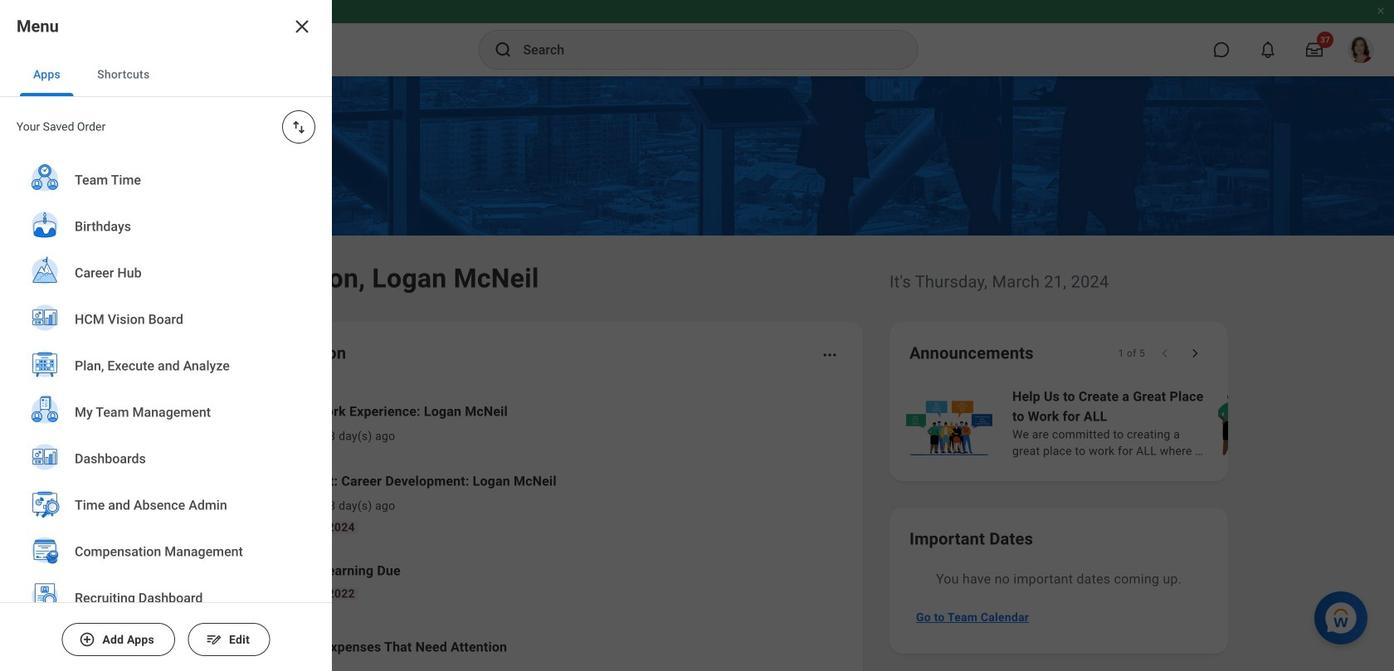 Task type: locate. For each thing, give the bounding box(es) containing it.
chevron right small image
[[1187, 345, 1204, 362]]

tab list
[[0, 53, 332, 97]]

inbox image
[[210, 411, 235, 436], [210, 491, 235, 516]]

status
[[1119, 347, 1146, 360]]

profile logan mcneil element
[[1338, 32, 1385, 68]]

x image
[[292, 17, 312, 37]]

plus circle image
[[79, 632, 96, 648]]

global navigation dialog
[[0, 0, 332, 672]]

list
[[0, 157, 332, 672], [903, 385, 1395, 462], [186, 389, 844, 672]]

chevron left small image
[[1157, 345, 1174, 362]]

1 vertical spatial inbox image
[[210, 491, 235, 516]]

main content
[[0, 76, 1395, 672]]

0 vertical spatial inbox image
[[210, 411, 235, 436]]

banner
[[0, 0, 1395, 76]]

inbox large image
[[1307, 42, 1324, 58]]



Task type: describe. For each thing, give the bounding box(es) containing it.
close environment banner image
[[1377, 6, 1387, 16]]

text edit image
[[206, 632, 222, 648]]

search image
[[494, 40, 514, 60]]

sort image
[[291, 119, 307, 135]]

notifications large image
[[1260, 42, 1277, 58]]

1 inbox image from the top
[[210, 411, 235, 436]]

dashboard expenses image
[[210, 635, 235, 660]]

2 inbox image from the top
[[210, 491, 235, 516]]



Task type: vqa. For each thing, say whether or not it's contained in the screenshot.
the dashboard expenses image
yes



